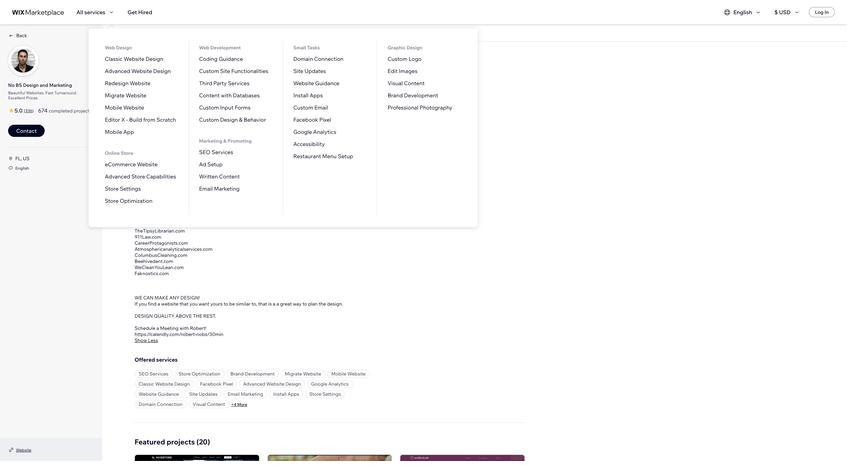 Task type: describe. For each thing, give the bounding box(es) containing it.
content down by
[[199, 92, 220, 99]]

redesign inside list
[[105, 80, 129, 87]]

1 vertical spatial services
[[212, 149, 233, 156]]

0 vertical spatial small
[[155, 82, 166, 88]]

clients.
[[250, 204, 266, 210]]

2 vertical spatial mobile
[[331, 371, 347, 377]]

projects inside 674 completed projects
[[74, 108, 92, 114]]

classic website design link
[[99, 53, 183, 65]]

seo down offered
[[139, 371, 149, 377]]

web design link
[[99, 43, 183, 53]]

content down 'images'
[[404, 80, 425, 87]]

looking
[[284, 82, 301, 88]]

english button
[[724, 8, 763, 16]]

website!
[[447, 82, 466, 88]]

to up "we"
[[165, 94, 169, 100]]

connection inside domain connection link
[[314, 55, 344, 62]]

websites left / at left
[[153, 155, 173, 161]]

apps inside list
[[310, 92, 323, 99]]

scratch
[[157, 116, 176, 123]]

0 horizontal spatial connection
[[157, 402, 183, 408]]

website inside ecommerce website link
[[137, 161, 158, 168]]

0 vertical spatial design
[[147, 118, 165, 125]]

any
[[201, 143, 209, 149]]

install inside install apps link
[[293, 92, 309, 99]]

web development link
[[193, 43, 277, 53]]

founded
[[189, 82, 207, 88]]

design inside graphic design link
[[407, 45, 423, 51]]

1 horizontal spatial on
[[184, 173, 189, 179]]

some
[[135, 106, 148, 112]]

0 horizontal spatial site
[[189, 391, 198, 398]]

website inside mobile website link
[[123, 104, 144, 111]]

store settings inside list
[[105, 185, 141, 192]]

0 horizontal spatial you
[[139, 301, 147, 307]]

accessibility
[[293, 141, 325, 148]]

0 horizontal spatial website guidance
[[139, 391, 179, 398]]

0 vertical spatial no
[[158, 54, 167, 63]]

use
[[413, 82, 421, 88]]

web for coding guidance
[[199, 45, 209, 51]]

advanced up ad setup
[[203, 149, 225, 155]]

reach
[[190, 94, 203, 100]]

1 vertical spatial updates
[[199, 391, 218, 398]]

careerprotagonists.com
[[135, 240, 188, 246]]

bs inside "no bs design and marketing beautiful websites. fast turnaround. excellent prices."
[[16, 82, 22, 88]]

custom logo
[[388, 55, 422, 62]]

0 vertical spatial facebook pixel
[[293, 116, 331, 123]]

forms
[[235, 104, 251, 111]]

advanced inside 'link'
[[105, 68, 130, 74]]

1 vertical spatial small
[[152, 94, 164, 100]]

and right big
[[143, 94, 151, 100]]

build
[[129, 116, 142, 123]]

0 vertical spatial setup
[[338, 153, 353, 160]]

content up email marketing link
[[219, 173, 240, 180]]

migrate website link
[[99, 89, 183, 101]]

to right looking
[[302, 82, 306, 88]]

0 horizontal spatial of
[[171, 216, 176, 222]]

1 vertical spatial optimization
[[192, 371, 220, 377]]

seo left (get
[[149, 173, 159, 179]]

all
[[76, 9, 83, 16]]

advanced store capabilities link
[[99, 171, 183, 183]]

0 horizontal spatial guidance
[[158, 391, 179, 398]]

offered
[[135, 357, 155, 363]]

design inside web design link
[[116, 45, 132, 51]]

domain connection link
[[287, 53, 371, 65]]

classic inside list
[[105, 55, 123, 62]]

can
[[143, 295, 154, 301]]

website
[[161, 301, 179, 307]]

way
[[293, 301, 302, 307]]

coding
[[199, 55, 218, 62]]

2 horizontal spatial site
[[293, 68, 303, 74]]

add
[[156, 204, 164, 210]]

1 horizontal spatial bs
[[169, 54, 179, 63]]

content with databases
[[199, 92, 260, 99]]

facebook inside list
[[293, 116, 318, 123]]

1 vertical spatial brand development
[[231, 371, 275, 377]]

make
[[155, 295, 168, 301]]

1 horizontal spatial store settings
[[309, 391, 341, 398]]

local
[[137, 173, 148, 179]]

1 horizontal spatial is
[[268, 301, 272, 307]]

online store
[[105, 150, 133, 156]]

robert!
[[190, 325, 206, 332]]

more
[[237, 402, 247, 407]]

site updates link
[[287, 65, 371, 77]]

install apps inside list
[[293, 92, 323, 99]]

atmosphericanalyticalservices.com
[[135, 246, 213, 252]]

1 vertical spatial email
[[199, 185, 213, 192]]

to right way
[[303, 301, 307, 307]]

0 vertical spatial email
[[315, 104, 328, 111]]

1 horizontal spatial of
[[430, 82, 435, 88]]

small tasks link
[[287, 43, 371, 53]]

third party services link
[[193, 77, 277, 89]]

completed
[[49, 108, 73, 114]]

no inside "no bs design and marketing beautiful websites. fast turnaround. excellent prices."
[[8, 82, 15, 88]]

0 horizontal spatial is
[[145, 204, 148, 210]]

photography
[[420, 104, 453, 111]]

1 vertical spatial domain connection
[[139, 402, 183, 408]]

0 horizontal spatial setup
[[207, 161, 223, 168]]

2 vertical spatial classic
[[139, 381, 154, 387]]

guidance for coding guidance link
[[219, 55, 243, 62]]

advanced up more
[[243, 381, 265, 387]]

2 vertical spatial google
[[311, 381, 327, 387]]

graphic design
[[388, 45, 423, 51]]

prices.
[[26, 95, 39, 100]]

0 vertical spatial help
[[307, 82, 317, 88]]

migrate website inside list
[[105, 92, 146, 99]]

get hired
[[128, 9, 152, 16]]

great
[[280, 301, 292, 307]]

1 vertical spatial the
[[319, 301, 326, 307]]

x
[[121, 116, 125, 123]]

1 horizontal spatial with
[[180, 325, 189, 332]]

1 vertical spatial store optimization
[[179, 371, 220, 377]]

0 horizontal spatial install
[[273, 391, 287, 398]]

log
[[815, 9, 824, 15]]

marketing up more
[[241, 391, 263, 398]]

and up favorite
[[190, 204, 198, 210]]

schedule
[[135, 325, 155, 332]]

+4
[[231, 402, 236, 407]]

1 vertical spatial visual
[[193, 402, 206, 408]]

brand inside list
[[388, 92, 403, 99]]

custom for custom site functionalities
[[199, 68, 219, 74]]

most
[[401, 82, 412, 88]]

1 vertical spatial install apps
[[273, 391, 299, 398]]

1 horizontal spatial mobile website
[[331, 371, 366, 377]]

1 vertical spatial analytics
[[329, 381, 349, 387]]

online store link
[[99, 148, 183, 158]]

website inside 'classic website design' link
[[124, 55, 144, 62]]

1 vertical spatial found
[[170, 173, 183, 179]]

scroll..
[[157, 70, 171, 76]]

management:
[[170, 198, 206, 204]]

behavior
[[244, 116, 266, 123]]

seo services inside seo services link
[[199, 149, 233, 156]]

1 horizontal spatial out
[[422, 82, 429, 88]]

1 horizontal spatial you
[[181, 94, 189, 100]]

1 horizontal spatial other
[[318, 82, 330, 88]]

available
[[199, 204, 219, 210]]

content left +4
[[207, 402, 225, 408]]

no bs design and marketing image
[[8, 46, 38, 76]]

0 vertical spatial the
[[392, 82, 400, 88]]

brand development inside list
[[388, 92, 438, 99]]

edit images link
[[382, 65, 466, 77]]

online
[[105, 150, 120, 156]]

to,
[[252, 301, 257, 307]]

ecommerce website
[[105, 161, 158, 168]]

accomplished
[[215, 82, 246, 88]]

2 vertical spatial development
[[245, 371, 275, 377]]

1 vertical spatial classic website design
[[139, 381, 190, 387]]

only
[[220, 204, 229, 210]]

1 horizontal spatial site
[[220, 68, 230, 74]]

0 horizontal spatial english
[[15, 166, 29, 171]]

design!
[[181, 295, 200, 301]]

small tasks
[[293, 45, 320, 51]]

0 vertical spatial your
[[146, 70, 156, 76]]

$
[[775, 9, 778, 16]]

1 vertical spatial design
[[135, 313, 153, 319]]

website guidance link
[[287, 77, 371, 89]]

websites down 'scratch'
[[168, 125, 188, 131]]

platform.
[[223, 143, 243, 149]]

to left very
[[187, 149, 191, 155]]

back button
[[8, 32, 27, 39]]

store optimization link
[[99, 195, 183, 207]]

0 vertical spatial services
[[228, 80, 250, 87]]

1 vertical spatial google analytics
[[311, 381, 349, 387]]

custom for custom input forms
[[199, 104, 219, 111]]

ecommerce
[[105, 161, 136, 168]]

0 horizontal spatial &
[[223, 138, 227, 144]]

faknostics.com
[[135, 271, 169, 277]]

marketing inside "marketing & promoting" link
[[199, 138, 222, 144]]

design inside 'classic website design' link
[[146, 55, 163, 62]]

visual inside list
[[388, 80, 403, 87]]

0 horizontal spatial seo services
[[139, 371, 169, 377]]

services for all
[[84, 9, 105, 16]]

marketing down the "web development" link
[[220, 54, 255, 63]]

1 vertical spatial apps
[[288, 391, 299, 398]]

0 horizontal spatial help
[[170, 94, 180, 100]]

classic inside stop your scroll.. you found us!! we are a small company founded by accomplished business owners looking to help other entrepreneurs like us to get the most use out of their website! we work with clients big and small to help you reach your sales goals. some services we offer: web design - informational websites - e-commerce websites - website redesign - migrate website to wix from any other platform. - simple classic design to very advanced designs (classic websites / advanced websites ) seo: - local seo (get found on google locally) - on-site seo - off-site seo social media management: this is an add on service, and available only to select clients. check out some of our favorite work: jlinvestors.com thetipsylibrarian.com 911law.com careerprotagonists.com atmosphericanalyticalservices.com columbuscleaning.com beehivedent.com wecleanyoulean.com faknostics.com we can make any design! if you find a website that you want yours to be similar to, that is a a great way to plan the design. design quality above the rest. schedule a meeting with robert! https://calendly.com/robert-nobs/30min show less
[[154, 149, 169, 155]]

1 vertical spatial site updates
[[189, 391, 218, 398]]

design inside stop your scroll.. you found us!! we are a small company founded by accomplished business owners looking to help other entrepreneurs like us to get the most use out of their website! we work with clients big and small to help you reach your sales goals. some services we offer: web design - informational websites - e-commerce websites - website redesign - migrate website to wix from any other platform. - simple classic design to very advanced designs (classic websites / advanced websites ) seo: - local seo (get found on google locally) - on-site seo - off-site seo social media management: this is an add on service, and available only to select clients. check out some of our favorite work: jlinvestors.com thetipsylibrarian.com 911law.com careerprotagonists.com atmosphericanalyticalservices.com columbuscleaning.com beehivedent.com wecleanyoulean.com faknostics.com we can make any design! if you find a website that you want yours to be similar to, that is a a great way to plan the design. design quality above the rest. schedule a meeting with robert! https://calendly.com/robert-nobs/30min show less
[[170, 149, 186, 155]]

advanced down ecommerce
[[105, 173, 130, 180]]

1 vertical spatial domain
[[139, 402, 156, 408]]

wix
[[180, 143, 188, 149]]

edit
[[388, 68, 398, 74]]

2 horizontal spatial you
[[190, 301, 198, 307]]

- inside editor x - build from scratch link
[[126, 116, 128, 123]]

seo right local
[[153, 179, 163, 185]]

2 vertical spatial email
[[228, 391, 240, 398]]

website inside "migrate website" link
[[126, 92, 146, 99]]

install apps link
[[287, 89, 371, 101]]

some
[[158, 216, 170, 222]]

0 horizontal spatial facebook
[[200, 381, 222, 387]]

work:
[[203, 216, 215, 222]]

advanced down wix
[[177, 155, 200, 161]]

we
[[135, 295, 142, 301]]

columbuscleaning.com
[[135, 252, 187, 258]]

from inside list
[[143, 116, 155, 123]]

store optimization inside store optimization "link"
[[105, 198, 153, 204]]

1 vertical spatial on
[[165, 204, 171, 210]]

2 horizontal spatial migrate
[[285, 371, 302, 377]]

1 horizontal spatial visual content
[[388, 80, 425, 87]]

logo
[[409, 55, 422, 62]]

1 vertical spatial pixel
[[223, 381, 233, 387]]

redesign website link
[[99, 77, 183, 89]]

custom for custom email
[[293, 104, 313, 111]]

1 vertical spatial out
[[150, 216, 157, 222]]

coding guidance link
[[193, 53, 277, 65]]

pixel inside facebook pixel link
[[319, 116, 331, 123]]

mobile app
[[105, 129, 134, 135]]

updates inside list
[[305, 68, 326, 74]]

store settings link
[[99, 183, 183, 195]]

1 vertical spatial your
[[204, 94, 214, 100]]

migrate inside stop your scroll.. you found us!! we are a small company founded by accomplished business owners looking to help other entrepreneurs like us to get the most use out of their website! we work with clients big and small to help you reach your sales goals. some services we offer: web design - informational websites - e-commerce websites - website redesign - migrate website to wix from any other platform. - simple classic design to very advanced designs (classic websites / advanced websites ) seo: - local seo (get found on google locally) - on-site seo - off-site seo social media management: this is an add on service, and available only to select clients. check out some of our favorite work: jlinvestors.com thetipsylibrarian.com 911law.com careerprotagonists.com atmosphericanalyticalservices.com columbuscleaning.com beehivedent.com wecleanyoulean.com faknostics.com we can make any design! if you find a website that you want yours to be similar to, that is a a great way to plan the design. design quality above the rest. schedule a meeting with robert! https://calendly.com/robert-nobs/30min show less
[[137, 143, 154, 149]]

1 horizontal spatial &
[[239, 116, 243, 123]]

website inside website guidance link
[[293, 80, 314, 87]]

domain connection inside list
[[293, 55, 344, 62]]

professional photography link
[[382, 101, 466, 114]]

favorite
[[185, 216, 202, 222]]

0 horizontal spatial brand
[[231, 371, 244, 377]]

$ usd
[[775, 9, 791, 16]]



Task type: locate. For each thing, give the bounding box(es) containing it.
0 vertical spatial install apps
[[293, 92, 323, 99]]

custom
[[388, 55, 408, 62], [199, 68, 219, 74], [199, 104, 219, 111], [293, 104, 313, 111], [199, 116, 219, 123]]

1 we from the top
[[135, 82, 142, 88]]

settings
[[120, 185, 141, 192], [323, 391, 341, 398]]

stop
[[135, 70, 145, 76]]

2 horizontal spatial email
[[315, 104, 328, 111]]

1 vertical spatial projects
[[167, 438, 195, 447]]

0 horizontal spatial bs
[[16, 82, 22, 88]]

1 horizontal spatial english
[[734, 9, 753, 16]]

like
[[364, 82, 371, 88]]

email marketing inside email marketing link
[[199, 185, 240, 192]]

to
[[302, 82, 306, 88], [378, 82, 383, 88], [165, 94, 169, 100], [175, 143, 179, 149], [187, 149, 191, 155], [230, 204, 235, 210], [224, 301, 228, 307], [303, 301, 307, 307]]

stop your scroll.. you found us!! we are a small company founded by accomplished business owners looking to help other entrepreneurs like us to get the most use out of their website! we work with clients big and small to help you reach your sales goals. some services we offer: web design - informational websites - e-commerce websites - website redesign - migrate website to wix from any other platform. - simple classic design to very advanced designs (classic websites / advanced websites ) seo: - local seo (get found on google locally) - on-site seo - off-site seo social media management: this is an add on service, and available only to select clients. check out some of our favorite work: jlinvestors.com thetipsylibrarian.com 911law.com careerprotagonists.com atmosphericanalyticalservices.com columbuscleaning.com beehivedent.com wecleanyoulean.com faknostics.com we can make any design! if you find a website that you want yours to be similar to, that is a a great way to plan the design. design quality above the rest. schedule a meeting with robert! https://calendly.com/robert-nobs/30min show less
[[135, 70, 466, 344]]

from inside stop your scroll.. you found us!! we are a small company founded by accomplished business owners looking to help other entrepreneurs like us to get the most use out of their website! we work with clients big and small to help you reach your sales goals. some services we offer: web design - informational websites - e-commerce websites - website redesign - migrate website to wix from any other platform. - simple classic design to very advanced designs (classic websites / advanced websites ) seo: - local seo (get found on google locally) - on-site seo - off-site seo social media management: this is an add on service, and available only to select clients. check out some of our favorite work: jlinvestors.com thetipsylibrarian.com 911law.com careerprotagonists.com atmosphericanalyticalservices.com columbuscleaning.com beehivedent.com wecleanyoulean.com faknostics.com we can make any design! if you find a website that you want yours to be similar to, that is a a great way to plan the design. design quality above the rest. schedule a meeting with robert! https://calendly.com/robert-nobs/30min show less
[[190, 143, 200, 149]]

(
[[24, 108, 25, 113]]

promoting
[[228, 138, 252, 144]]

content with databases link
[[193, 89, 277, 101]]

& down forms
[[239, 116, 243, 123]]

custom site functionalities link
[[193, 65, 277, 77]]

0 horizontal spatial migrate
[[105, 92, 125, 99]]

their
[[436, 82, 446, 88]]

services right all
[[84, 9, 105, 16]]

english left $
[[734, 9, 753, 16]]

list containing classic website design
[[89, 28, 478, 227]]

migrate
[[105, 92, 125, 99], [137, 143, 154, 149], [285, 371, 302, 377]]

websites down any
[[201, 155, 221, 161]]

mobile app link
[[99, 126, 183, 138]]

seo
[[199, 149, 211, 156], [149, 173, 159, 179], [153, 179, 163, 185], [154, 185, 164, 191], [139, 371, 149, 377]]

0 vertical spatial out
[[422, 82, 429, 88]]

excellent
[[8, 95, 25, 100]]

2 horizontal spatial guidance
[[315, 80, 340, 87]]

bs up you
[[169, 54, 179, 63]]

1 web from the left
[[105, 45, 115, 51]]

we left work
[[135, 88, 142, 94]]

1 horizontal spatial email
[[228, 391, 240, 398]]

quality
[[154, 313, 175, 319]]

-
[[126, 116, 128, 123], [135, 125, 136, 131], [135, 131, 136, 137], [135, 137, 136, 143], [135, 143, 136, 149], [135, 149, 136, 155], [135, 173, 136, 179], [135, 179, 136, 185], [135, 185, 136, 191]]

services
[[228, 80, 250, 87], [212, 149, 233, 156], [150, 371, 169, 377]]

redesign website
[[105, 80, 151, 87]]

2 web from the left
[[199, 45, 209, 51]]

0 vertical spatial found
[[182, 70, 195, 76]]

edit images
[[388, 68, 418, 74]]

with right work
[[155, 88, 164, 94]]

1 vertical spatial mobile website
[[331, 371, 366, 377]]

classic website design down web design link
[[105, 55, 163, 62]]

on
[[184, 173, 189, 179], [165, 204, 171, 210]]

marketing down written content
[[214, 185, 240, 192]]

design inside advanced website design 'link'
[[153, 68, 171, 74]]

1 vertical spatial bs
[[16, 82, 22, 88]]

written
[[199, 173, 218, 180]]

website inside advanced website design 'link'
[[131, 68, 152, 74]]

seo services up ad setup
[[199, 149, 233, 156]]

web development
[[199, 45, 241, 51]]

website inside redesign website link
[[130, 80, 151, 87]]

we
[[168, 106, 174, 112]]

all services button
[[76, 8, 115, 16]]

/
[[174, 155, 176, 161]]

google inside stop your scroll.. you found us!! we are a small company founded by accomplished business owners looking to help other entrepreneurs like us to get the most use out of their website! we work with clients big and small to help you reach your sales goals. some services we offer: web design - informational websites - e-commerce websites - website redesign - migrate website to wix from any other platform. - simple classic design to very advanced designs (classic websites / advanced websites ) seo: - local seo (get found on google locally) - on-site seo - off-site seo social media management: this is an add on service, and available only to select clients. check out some of our favorite work: jlinvestors.com thetipsylibrarian.com 911law.com careerprotagonists.com atmosphericanalyticalservices.com columbuscleaning.com beehivedent.com wecleanyoulean.com faknostics.com we can make any design! if you find a website that you want yours to be similar to, that is a a great way to plan the design. design quality above the rest. schedule a meeting with robert! https://calendly.com/robert-nobs/30min show less
[[190, 173, 207, 179]]

development for the brand development link
[[404, 92, 438, 99]]

1 vertical spatial facebook pixel
[[200, 381, 233, 387]]

design inside "no bs design and marketing beautiful websites. fast turnaround. excellent prices."
[[23, 82, 39, 88]]

that right to,
[[258, 301, 267, 307]]

facebook pixel down custom email
[[293, 116, 331, 123]]

that right any
[[180, 301, 189, 307]]

0 vertical spatial domain connection
[[293, 55, 344, 62]]

out left the some
[[150, 216, 157, 222]]

0 vertical spatial brand
[[388, 92, 403, 99]]

1 vertical spatial visual content
[[193, 402, 225, 408]]

0 vertical spatial redesign
[[105, 80, 129, 87]]

brand development
[[388, 92, 438, 99], [231, 371, 275, 377]]

english inside button
[[734, 9, 753, 16]]

1 horizontal spatial pixel
[[319, 116, 331, 123]]

0 horizontal spatial development
[[211, 45, 241, 51]]

1 vertical spatial english
[[15, 166, 29, 171]]

you
[[172, 70, 180, 76]]

email marketing up more
[[228, 391, 263, 398]]

list
[[89, 28, 478, 227]]

with down accomplished
[[221, 92, 232, 99]]

pixel down custom email link
[[319, 116, 331, 123]]

social
[[135, 198, 153, 204]]

email marketing down written content
[[199, 185, 240, 192]]

0 horizontal spatial projects
[[74, 108, 92, 114]]

1 horizontal spatial development
[[245, 371, 275, 377]]

of left our
[[171, 216, 176, 222]]

and down web development
[[206, 54, 218, 63]]

editor
[[105, 116, 120, 123]]

1 that from the left
[[180, 301, 189, 307]]

0 vertical spatial site updates
[[293, 68, 326, 74]]

company
[[167, 82, 188, 88]]

web
[[105, 45, 115, 51], [199, 45, 209, 51]]

get
[[128, 9, 137, 16]]

us
[[372, 82, 377, 88]]

1 horizontal spatial advanced website design
[[243, 381, 301, 387]]

web up 'classic website design' link
[[105, 45, 115, 51]]

projects right the 'completed' at top left
[[74, 108, 92, 114]]

beehivedent.com
[[135, 258, 173, 265]]

pixel up +4
[[223, 381, 233, 387]]

no up 'scroll..'
[[158, 54, 167, 63]]

0 horizontal spatial visual content
[[193, 402, 225, 408]]

1 vertical spatial install
[[273, 391, 287, 398]]

1 horizontal spatial site updates
[[293, 68, 326, 74]]

1 horizontal spatial web
[[199, 45, 209, 51]]

design
[[116, 45, 132, 51], [407, 45, 423, 51], [180, 54, 204, 63], [146, 55, 163, 62], [153, 68, 171, 74], [23, 82, 39, 88], [220, 116, 238, 123], [170, 149, 186, 155], [174, 381, 190, 387], [286, 381, 301, 387]]

0 horizontal spatial that
[[180, 301, 189, 307]]

1 horizontal spatial migrate website
[[285, 371, 321, 377]]

classic website design inside 'classic website design' link
[[105, 55, 163, 62]]

of left their
[[430, 82, 435, 88]]

website link
[[16, 447, 31, 453]]

sales
[[215, 94, 226, 100]]

1 horizontal spatial redesign
[[156, 137, 177, 143]]

setup right the "menu"
[[338, 153, 353, 160]]

2 vertical spatial services
[[150, 371, 169, 377]]

1 vertical spatial migrate website
[[285, 371, 321, 377]]

other right any
[[210, 143, 222, 149]]

0 vertical spatial visual
[[388, 80, 403, 87]]

+4 more button
[[231, 402, 247, 408]]

no up beautiful
[[8, 82, 15, 88]]

offer:
[[175, 106, 187, 112]]

and inside "no bs design and marketing beautiful websites. fast turnaround. excellent prices."
[[40, 82, 48, 88]]

custom for custom design & behavior
[[199, 116, 219, 123]]

is
[[145, 204, 148, 210], [268, 301, 272, 307]]

from up informational at top
[[143, 116, 155, 123]]

0 vertical spatial apps
[[310, 92, 323, 99]]

very
[[192, 149, 202, 155]]

web for classic website design
[[105, 45, 115, 51]]

0 vertical spatial services
[[84, 9, 105, 16]]

classic
[[105, 55, 123, 62], [154, 149, 169, 155], [139, 381, 154, 387]]

custom logo link
[[382, 53, 466, 65]]

email up facebook pixel link
[[315, 104, 328, 111]]

1 horizontal spatial )
[[222, 155, 224, 161]]

marketing & promoting
[[199, 138, 252, 144]]

bs up beautiful
[[16, 82, 22, 88]]

your right stop in the top left of the page
[[146, 70, 156, 76]]

0 horizontal spatial visual
[[193, 402, 206, 408]]

services down marketing & promoting
[[212, 149, 233, 156]]

ad setup link
[[193, 158, 277, 171]]

is left an
[[145, 204, 148, 210]]

) left designs
[[222, 155, 224, 161]]

to right us on the left top of page
[[378, 82, 383, 88]]

0 vertical spatial )
[[32, 108, 34, 113]]

domain
[[293, 55, 313, 62], [139, 402, 156, 408]]

owners
[[267, 82, 283, 88]]

0 vertical spatial install
[[293, 92, 309, 99]]

out
[[422, 82, 429, 88], [150, 216, 157, 222]]

custom down graphic
[[388, 55, 408, 62]]

email down written on the left top of the page
[[199, 185, 213, 192]]

674
[[38, 107, 48, 114]]

contact
[[16, 128, 37, 134]]

) inside 5.0 ( 336 )
[[32, 108, 34, 113]]

1 horizontal spatial apps
[[310, 92, 323, 99]]

mobile for mobile website link
[[105, 104, 122, 111]]

& left promoting
[[223, 138, 227, 144]]

services down offered services
[[150, 371, 169, 377]]

0 vertical spatial projects
[[74, 108, 92, 114]]

migrate inside list
[[105, 92, 125, 99]]

install
[[293, 92, 309, 99], [273, 391, 287, 398]]

domain inside domain connection link
[[293, 55, 313, 62]]

you right if
[[139, 301, 147, 307]]

facebook pixel up +4
[[200, 381, 233, 387]]

1 vertical spatial store settings
[[309, 391, 341, 398]]

1 horizontal spatial domain
[[293, 55, 313, 62]]

log in button
[[809, 7, 835, 17]]

2 that from the left
[[258, 301, 267, 307]]

0 vertical spatial mobile website
[[105, 104, 144, 111]]

settings inside list
[[120, 185, 141, 192]]

brand development up more
[[231, 371, 275, 377]]

1 horizontal spatial projects
[[167, 438, 195, 447]]

accessibility link
[[287, 138, 371, 150]]

advanced website design inside 'link'
[[105, 68, 171, 74]]

custom down looking
[[293, 104, 313, 111]]

development for the "web development" link
[[211, 45, 241, 51]]

classic left / at left
[[154, 149, 169, 155]]

analytics
[[313, 129, 336, 135], [329, 381, 349, 387]]

0 vertical spatial connection
[[314, 55, 344, 62]]

apps
[[310, 92, 323, 99], [288, 391, 299, 398]]

with down "above"
[[180, 325, 189, 332]]

setup up locally)
[[207, 161, 223, 168]]

1 horizontal spatial settings
[[323, 391, 341, 398]]

and up the fast
[[40, 82, 48, 88]]

0 vertical spatial google analytics
[[293, 129, 336, 135]]

seo up ad
[[199, 149, 211, 156]]

custom email link
[[287, 101, 371, 114]]

1 horizontal spatial facebook pixel
[[293, 116, 331, 123]]

mobile for mobile app link in the left top of the page
[[105, 129, 122, 135]]

1 horizontal spatial store optimization
[[179, 371, 220, 377]]

0 vertical spatial classic
[[105, 55, 123, 62]]

2 we from the top
[[135, 88, 142, 94]]

above
[[176, 313, 192, 319]]

1 horizontal spatial the
[[392, 82, 400, 88]]

1 vertical spatial migrate
[[137, 143, 154, 149]]

5.0
[[15, 107, 23, 114]]

found right (get
[[170, 173, 183, 179]]

facebook pixel link
[[287, 114, 371, 126]]

marketing up very
[[199, 138, 222, 144]]

seo services down offered services
[[139, 371, 169, 377]]

from left any
[[190, 143, 200, 149]]

to right only
[[230, 204, 235, 210]]

services
[[84, 9, 105, 16], [149, 106, 167, 112], [156, 357, 178, 363]]

1 horizontal spatial brand
[[388, 92, 403, 99]]

optimization inside "link"
[[120, 198, 153, 204]]

marketing inside "no bs design and marketing beautiful websites. fast turnaround. excellent prices."
[[49, 82, 72, 88]]

0 horizontal spatial mobile website
[[105, 104, 144, 111]]

custom down "coding"
[[199, 68, 219, 74]]

2 horizontal spatial with
[[221, 92, 232, 99]]

from
[[143, 116, 155, 123], [190, 143, 200, 149]]

) right '('
[[32, 108, 34, 113]]

0 vertical spatial domain
[[293, 55, 313, 62]]

advanced up redesign website
[[105, 68, 130, 74]]

seo down the capabilities
[[154, 185, 164, 191]]

featured projects (20)
[[135, 438, 210, 447]]

1 horizontal spatial facebook
[[293, 116, 318, 123]]

meeting
[[160, 325, 179, 332]]

your left "sales" on the top
[[204, 94, 214, 100]]

1 vertical spatial redesign
[[156, 137, 177, 143]]

content
[[404, 80, 425, 87], [199, 92, 220, 99], [219, 173, 240, 180], [207, 402, 225, 408]]

services inside all services button
[[84, 9, 105, 16]]

us!!
[[196, 70, 203, 76]]

0 horizontal spatial brand development
[[231, 371, 275, 377]]

custom down "sales" on the top
[[199, 104, 219, 111]]

custom for custom logo
[[388, 55, 408, 62]]

find
[[148, 301, 157, 307]]

advanced
[[105, 68, 130, 74], [203, 149, 225, 155], [177, 155, 200, 161], [105, 173, 130, 180], [243, 381, 265, 387]]

google inside google analytics link
[[293, 129, 312, 135]]

classic website design down offered services
[[139, 381, 190, 387]]

(get
[[160, 173, 169, 179]]

visual content down 'images'
[[388, 80, 425, 87]]

migrate website down redesign website
[[105, 92, 146, 99]]

0 horizontal spatial out
[[150, 216, 157, 222]]

help down company
[[170, 94, 180, 100]]

0 vertical spatial classic website design
[[105, 55, 163, 62]]

pixel
[[319, 116, 331, 123], [223, 381, 233, 387]]

featured
[[135, 438, 165, 447]]

web design
[[105, 45, 132, 51]]

1 vertical spatial other
[[210, 143, 222, 149]]

fast
[[45, 90, 54, 95]]

0 horizontal spatial advanced website design
[[105, 68, 171, 74]]

small left clients
[[152, 94, 164, 100]]

to left the be
[[224, 301, 228, 307]]

wecleanyoulean.com
[[135, 265, 184, 271]]

0 horizontal spatial your
[[146, 70, 156, 76]]

google
[[293, 129, 312, 135], [190, 173, 207, 179], [311, 381, 327, 387]]

help right looking
[[307, 82, 317, 88]]

web up "coding"
[[199, 45, 209, 51]]

redesign inside stop your scroll.. you found us!! we are a small company founded by accomplished business owners looking to help other entrepreneurs like us to get the most use out of their website! we work with clients big and small to help you reach your sales goals. some services we offer: web design - informational websites - e-commerce websites - website redesign - migrate website to wix from any other platform. - simple classic design to very advanced designs (classic websites / advanced websites ) seo: - local seo (get found on google locally) - on-site seo - off-site seo social media management: this is an add on service, and available only to select clients. check out some of our favorite work: jlinvestors.com thetipsylibrarian.com 911law.com careerprotagonists.com atmosphericanalyticalservices.com columbuscleaning.com beehivedent.com wecleanyoulean.com faknostics.com we can make any design! if you find a website that you want yours to be similar to, that is a a great way to plan the design. design quality above the rest. schedule a meeting with robert! https://calendly.com/robert-nobs/30min show less
[[156, 137, 177, 143]]

small down 'scroll..'
[[155, 82, 166, 88]]

e-
[[137, 131, 142, 137]]

0 horizontal spatial store optimization
[[105, 198, 153, 204]]

services right offered
[[156, 357, 178, 363]]

google analytics inside list
[[293, 129, 336, 135]]

1 vertical spatial email marketing
[[228, 391, 263, 398]]

brand
[[388, 92, 403, 99], [231, 371, 244, 377]]

0 vertical spatial migrate website
[[105, 92, 146, 99]]

input
[[220, 104, 234, 111]]

in
[[825, 9, 829, 15]]

0 vertical spatial analytics
[[313, 129, 336, 135]]

guidance for website guidance link
[[315, 80, 340, 87]]

no
[[158, 54, 167, 63], [8, 82, 15, 88]]

professional
[[388, 104, 419, 111]]

mobile website inside mobile website link
[[105, 104, 144, 111]]

0 vertical spatial is
[[145, 204, 148, 210]]

seo inside list
[[199, 149, 211, 156]]

classic down 'web design'
[[105, 55, 123, 62]]

services inside stop your scroll.. you found us!! we are a small company founded by accomplished business owners looking to help other entrepreneurs like us to get the most use out of their website! we work with clients big and small to help you reach your sales goals. some services we offer: web design - informational websites - e-commerce websites - website redesign - migrate website to wix from any other platform. - simple classic design to very advanced designs (classic websites / advanced websites ) seo: - local seo (get found on google locally) - on-site seo - off-site seo social media management: this is an add on service, and available only to select clients. check out some of our favorite work: jlinvestors.com thetipsylibrarian.com 911law.com careerprotagonists.com atmosphericanalyticalservices.com columbuscleaning.com beehivedent.com wecleanyoulean.com faknostics.com we can make any design! if you find a website that you want yours to be similar to, that is a a great way to plan the design. design quality above the rest. schedule a meeting with robert! https://calendly.com/robert-nobs/30min show less
[[149, 106, 167, 112]]

to left wix
[[175, 143, 179, 149]]

bs
[[169, 54, 179, 63], [16, 82, 22, 88]]

0 vertical spatial guidance
[[219, 55, 243, 62]]

you left reach
[[181, 94, 189, 100]]

migrate website down show less button
[[285, 371, 321, 377]]

1 vertical spatial development
[[404, 92, 438, 99]]

out right use
[[422, 82, 429, 88]]

analytics inside list
[[313, 129, 336, 135]]

) inside stop your scroll.. you found us!! we are a small company founded by accomplished business owners looking to help other entrepreneurs like us to get the most use out of their website! we work with clients big and small to help you reach your sales goals. some services we offer: web design - informational websites - e-commerce websites - website redesign - migrate website to wix from any other platform. - simple classic design to very advanced designs (classic websites / advanced websites ) seo: - local seo (get found on google locally) - on-site seo - off-site seo social media management: this is an add on service, and available only to select clients. check out some of our favorite work: jlinvestors.com thetipsylibrarian.com 911law.com careerprotagonists.com atmosphericanalyticalservices.com columbuscleaning.com beehivedent.com wecleanyoulean.com faknostics.com we can make any design! if you find a website that you want yours to be similar to, that is a a great way to plan the design. design quality above the rest. schedule a meeting with robert! https://calendly.com/robert-nobs/30min show less
[[222, 155, 224, 161]]

0 horizontal spatial facebook pixel
[[200, 381, 233, 387]]

written content link
[[193, 171, 277, 183]]

1 vertical spatial website guidance
[[139, 391, 179, 398]]

1 horizontal spatial setup
[[338, 153, 353, 160]]

custom input forms link
[[193, 101, 277, 114]]

services left "we"
[[149, 106, 167, 112]]

business
[[247, 82, 266, 88]]

the right plan
[[319, 301, 326, 307]]

services for offered
[[156, 357, 178, 363]]

design inside custom design & behavior link
[[220, 116, 238, 123]]

designs
[[226, 149, 244, 155]]

site updates inside list
[[293, 68, 326, 74]]

you left want
[[190, 301, 198, 307]]

0 horizontal spatial store settings
[[105, 185, 141, 192]]

redesign left wix
[[156, 137, 177, 143]]

custom design & behavior link
[[193, 114, 277, 126]]

1 vertical spatial settings
[[323, 391, 341, 398]]

tasks
[[307, 45, 320, 51]]

5.0 ( 336 )
[[15, 107, 34, 114]]

english down fl, us
[[15, 166, 29, 171]]

1 horizontal spatial brand development
[[388, 92, 438, 99]]

custom down custom input forms
[[199, 116, 219, 123]]

classic down offered
[[139, 381, 154, 387]]

design up commerce
[[147, 118, 165, 125]]

nobs/30min
[[196, 332, 224, 338]]

design up schedule
[[135, 313, 153, 319]]

graphic
[[388, 45, 406, 51]]

with inside content with databases link
[[221, 92, 232, 99]]

redesign down advanced website design 'link'
[[105, 80, 129, 87]]

marketing inside email marketing link
[[214, 185, 240, 192]]

0 horizontal spatial with
[[155, 88, 164, 94]]

website guidance inside website guidance link
[[293, 80, 340, 87]]



Task type: vqa. For each thing, say whether or not it's contained in the screenshot.
Forms on the left
yes



